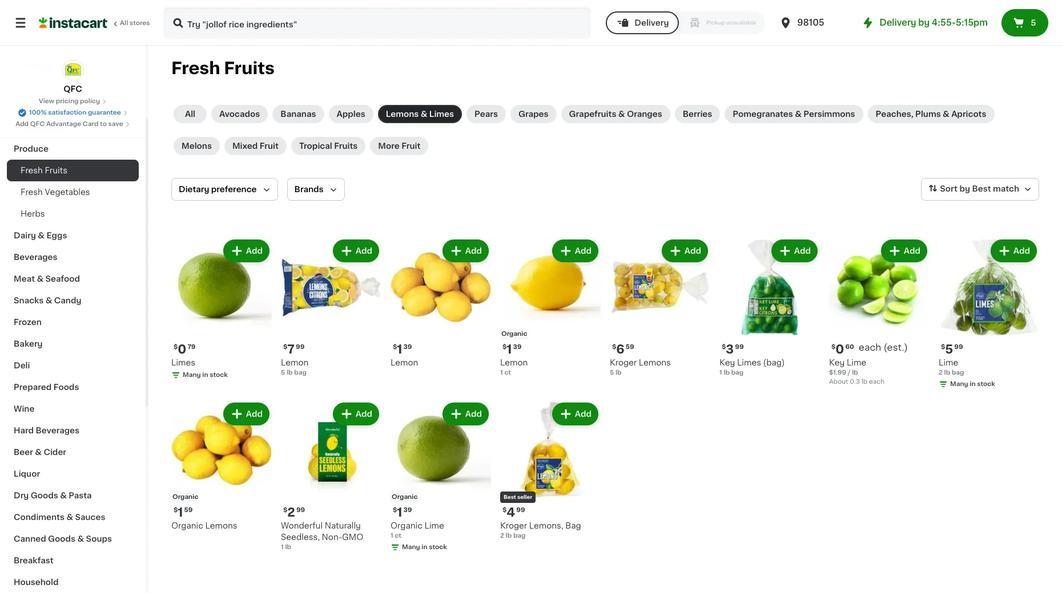 Task type: vqa. For each thing, say whether or not it's contained in the screenshot.


Task type: describe. For each thing, give the bounding box(es) containing it.
hard beverages link
[[7, 420, 139, 442]]

bag inside kroger lemons, bag 2 lb bag
[[513, 533, 526, 540]]

grapefruits & oranges
[[569, 110, 662, 118]]

deli
[[14, 362, 30, 370]]

more fruit
[[378, 142, 421, 150]]

$ inside $ 1 59
[[174, 508, 178, 514]]

peaches, plums & apricots link
[[868, 105, 994, 123]]

$ 1 59
[[174, 507, 193, 519]]

product group containing 4
[[500, 401, 601, 541]]

oranges
[[627, 110, 662, 118]]

(bag)
[[763, 359, 785, 367]]

$0.60 each (estimated) element
[[829, 343, 930, 357]]

seedless,
[[281, 534, 320, 542]]

card
[[83, 121, 98, 127]]

1 inside wonderful naturally seedless, non-gmo 1 lb
[[281, 545, 284, 551]]

sauces
[[75, 514, 105, 522]]

1 horizontal spatial limes
[[429, 110, 454, 118]]

preference
[[211, 186, 257, 194]]

view pricing policy link
[[39, 97, 107, 106]]

99 for 4
[[516, 508, 525, 514]]

99 for 5
[[954, 344, 963, 351]]

avocados link
[[211, 105, 268, 123]]

lb inside kroger lemons 5 lb
[[616, 370, 622, 376]]

0.3
[[850, 379, 860, 385]]

stock for 1
[[429, 545, 447, 551]]

bag inside lemon 5 lb bag
[[294, 370, 307, 376]]

dry
[[14, 492, 29, 500]]

delivery by 4:55-5:15pm link
[[861, 16, 988, 30]]

by for sort
[[960, 185, 970, 193]]

& for oranges
[[618, 110, 625, 118]]

hard beverages
[[14, 427, 79, 435]]

$ inside $ 0 60
[[831, 344, 836, 351]]

thanksgiving
[[14, 123, 68, 131]]

organic for lemon
[[501, 331, 527, 337]]

& for eggs
[[38, 232, 45, 240]]

naturally
[[325, 522, 361, 530]]

1 inside lemon 1 ct
[[500, 370, 503, 376]]

lb inside lime 2 lb bag
[[944, 370, 950, 376]]

best seller
[[504, 495, 532, 500]]

fruit for more fruit
[[402, 142, 421, 150]]

2 lemon from the left
[[391, 359, 418, 367]]

& for persimmons
[[795, 110, 802, 118]]

98105 button
[[779, 7, 848, 39]]

satisfaction
[[48, 110, 86, 116]]

it
[[50, 38, 56, 46]]

dry goods & pasta link
[[7, 485, 139, 507]]

lb inside wonderful naturally seedless, non-gmo 1 lb
[[285, 545, 291, 551]]

product group containing 3
[[719, 238, 820, 378]]

hard
[[14, 427, 34, 435]]

Search field
[[164, 8, 590, 38]]

berries link
[[675, 105, 720, 123]]

product group containing 7
[[281, 238, 381, 378]]

fresh fruits inside fresh fruits "link"
[[21, 167, 67, 175]]

fruit for mixed fruit
[[260, 142, 279, 150]]

many in stock for 1
[[402, 545, 447, 551]]

7
[[287, 344, 295, 356]]

Best match Sort by field
[[921, 178, 1039, 201]]

fresh for fresh fruits "link"
[[21, 167, 43, 175]]

lime for key lime
[[847, 359, 866, 367]]

$ 2 99
[[283, 507, 305, 519]]

frozen link
[[7, 312, 139, 333]]

condiments & sauces
[[14, 514, 105, 522]]

organic for organic lemons
[[172, 495, 198, 501]]

0 horizontal spatial many in stock
[[183, 372, 228, 379]]

plums
[[915, 110, 941, 118]]

qfc logo image
[[62, 59, 84, 81]]

$1.99
[[829, 370, 846, 376]]

more
[[378, 142, 400, 150]]

brands
[[294, 186, 324, 194]]

about
[[829, 379, 848, 385]]

& for candy
[[46, 297, 52, 305]]

beverages inside 'hard beverages' link
[[36, 427, 79, 435]]

meat
[[14, 275, 35, 283]]

breakfast
[[14, 557, 54, 565]]

many for 1
[[402, 545, 420, 551]]

fresh vegetables
[[21, 188, 90, 196]]

beer & cider link
[[7, 442, 139, 464]]

beverages inside beverages link
[[14, 254, 57, 262]]

liquor
[[14, 471, 40, 479]]

prepared
[[14, 384, 52, 392]]

kroger lemons 5 lb
[[610, 359, 671, 376]]

1 inside 'key limes (bag) 1 lb bag'
[[719, 370, 722, 376]]

$ inside the $ 4 99
[[503, 508, 507, 514]]

tropical fruits
[[299, 142, 358, 150]]

delivery for delivery
[[635, 19, 669, 27]]

2 inside kroger lemons, bag 2 lb bag
[[500, 533, 504, 540]]

& inside canned goods & soups link
[[77, 536, 84, 544]]

79
[[188, 344, 196, 351]]

0 for $ 0 79
[[178, 344, 186, 356]]

6
[[616, 344, 625, 356]]

thanksgiving link
[[7, 116, 139, 138]]

lemon for 1
[[500, 359, 528, 367]]

produce link
[[7, 138, 139, 160]]

0 for $ 0 60
[[836, 344, 844, 356]]

0 vertical spatial fresh
[[171, 60, 220, 77]]

$ 6 59
[[612, 344, 634, 356]]

eggs
[[46, 232, 67, 240]]

organic for organic lime
[[392, 495, 418, 501]]

all stores
[[120, 20, 150, 26]]

lb right 0.3
[[862, 379, 867, 385]]

to
[[100, 121, 107, 127]]

99 for 7
[[296, 344, 305, 351]]

key for limes
[[719, 359, 735, 367]]

$ inside $ 0 79
[[174, 344, 178, 351]]

organic inside organic lime 1 ct
[[391, 522, 423, 530]]

meat & seafood
[[14, 275, 80, 283]]

liquor link
[[7, 464, 139, 485]]

dietary preference button
[[171, 178, 278, 201]]

brands button
[[287, 178, 345, 201]]

sort by
[[940, 185, 970, 193]]

4
[[507, 507, 515, 519]]

/
[[848, 370, 851, 376]]

5 button
[[1002, 9, 1048, 37]]

kroger lemons, bag 2 lb bag
[[500, 522, 581, 540]]

best for best match
[[972, 185, 991, 193]]

$ 0 60
[[831, 344, 854, 356]]

4:55-
[[932, 18, 956, 27]]

0 vertical spatial each
[[859, 343, 881, 352]]

pears
[[475, 110, 498, 118]]

0 vertical spatial qfc
[[64, 85, 82, 93]]

bananas
[[281, 110, 316, 118]]

lime for organic lime
[[425, 522, 444, 530]]

lb inside lemon 5 lb bag
[[287, 370, 293, 376]]

ct inside lemon 1 ct
[[504, 370, 511, 376]]

$ inside $ 3 99
[[722, 344, 726, 351]]

$ 0 79
[[174, 344, 196, 356]]

grapefruits
[[569, 110, 616, 118]]

recipes link
[[7, 95, 139, 116]]

herbs
[[21, 210, 45, 218]]

2 for lime
[[939, 370, 943, 376]]

lime inside lime 2 lb bag
[[939, 359, 958, 367]]

each inside the key lime $1.99 / lb about 0.3 lb each
[[869, 379, 885, 385]]

$ inside $ 7 99
[[283, 344, 287, 351]]

household link
[[7, 572, 139, 594]]

persimmons
[[804, 110, 855, 118]]

1 horizontal spatial fruits
[[224, 60, 275, 77]]

fruits inside "link"
[[45, 167, 67, 175]]

guarantee
[[88, 110, 121, 116]]

candy
[[54, 297, 81, 305]]

$ 5 99
[[941, 344, 963, 356]]

policy
[[80, 98, 100, 104]]

$ inside '$ 2 99'
[[283, 508, 287, 514]]

grapes
[[519, 110, 549, 118]]



Task type: locate. For each thing, give the bounding box(es) containing it.
canned
[[14, 536, 46, 544]]

fresh inside "link"
[[21, 167, 43, 175]]

limes left pears link
[[429, 110, 454, 118]]

bakery
[[14, 340, 43, 348]]

many in stock down "79"
[[183, 372, 228, 379]]

bag down $ 3 99 at right bottom
[[731, 370, 744, 376]]

99 up the wonderful in the left of the page
[[296, 508, 305, 514]]

1 horizontal spatial kroger
[[610, 359, 637, 367]]

melons link
[[174, 137, 220, 155]]

& left persimmons
[[795, 110, 802, 118]]

meat & seafood link
[[7, 268, 139, 290]]

0 horizontal spatial many
[[183, 372, 201, 379]]

99 inside $ 7 99
[[296, 344, 305, 351]]

1 horizontal spatial delivery
[[880, 18, 916, 27]]

0 horizontal spatial best
[[504, 495, 516, 500]]

& inside meat & seafood link
[[37, 275, 43, 283]]

2 horizontal spatial many
[[950, 381, 968, 388]]

2 for $
[[287, 507, 295, 519]]

lb down "seedless,"
[[285, 545, 291, 551]]

59 up organic lemons at the left of page
[[184, 508, 193, 514]]

prepared foods link
[[7, 377, 139, 399]]

2 horizontal spatial limes
[[737, 359, 761, 367]]

2 horizontal spatial in
[[970, 381, 976, 388]]

fruits up fresh vegetables
[[45, 167, 67, 175]]

by left 4:55-
[[918, 18, 930, 27]]

$
[[174, 344, 178, 351], [283, 344, 287, 351], [393, 344, 397, 351], [503, 344, 507, 351], [612, 344, 616, 351], [722, 344, 726, 351], [831, 344, 836, 351], [941, 344, 945, 351], [174, 508, 178, 514], [283, 508, 287, 514], [393, 508, 397, 514], [503, 508, 507, 514]]

key inside 'key limes (bag) 1 lb bag'
[[719, 359, 735, 367]]

fresh fruits up "avocados" "link"
[[171, 60, 275, 77]]

qfc down 100%
[[30, 121, 45, 127]]

many in stock inside product group
[[950, 381, 995, 388]]

lb down 4
[[506, 533, 512, 540]]

2 vertical spatial many in stock
[[402, 545, 447, 551]]

1 horizontal spatial fresh fruits
[[171, 60, 275, 77]]

0 vertical spatial fresh fruits
[[171, 60, 275, 77]]

1 horizontal spatial qfc
[[64, 85, 82, 93]]

$ 7 99
[[283, 344, 305, 356]]

1 vertical spatial stock
[[977, 381, 995, 388]]

many in stock down lime 2 lb bag
[[950, 381, 995, 388]]

many down $ 0 79
[[183, 372, 201, 379]]

fruits right tropical
[[334, 142, 358, 150]]

1 vertical spatial all
[[185, 110, 195, 118]]

1 horizontal spatial key
[[829, 359, 845, 367]]

grapes link
[[511, 105, 557, 123]]

& inside lemons & limes link
[[421, 110, 427, 118]]

99 inside $ 3 99
[[735, 344, 744, 351]]

1 horizontal spatial 59
[[626, 344, 634, 351]]

fresh
[[171, 60, 220, 77], [21, 167, 43, 175], [21, 188, 43, 196]]

2 down $ 5 99
[[939, 370, 943, 376]]

delivery for delivery by 4:55-5:15pm
[[880, 18, 916, 27]]

herbs link
[[7, 203, 139, 225]]

1 vertical spatial goods
[[48, 536, 75, 544]]

99 up lime 2 lb bag
[[954, 344, 963, 351]]

kroger down $ 6 59
[[610, 359, 637, 367]]

pasta
[[69, 492, 92, 500]]

buy
[[32, 38, 48, 46]]

0 horizontal spatial kroger
[[500, 522, 527, 530]]

1 horizontal spatial many in stock
[[402, 545, 447, 551]]

0 horizontal spatial stock
[[210, 372, 228, 379]]

1 horizontal spatial stock
[[429, 545, 447, 551]]

2 vertical spatial in
[[422, 545, 427, 551]]

limes down $ 3 99 at right bottom
[[737, 359, 761, 367]]

& for cider
[[35, 449, 42, 457]]

5
[[1031, 19, 1036, 27], [945, 344, 953, 356], [281, 370, 285, 376], [610, 370, 614, 376]]

dietary
[[179, 186, 209, 194]]

& inside grapefruits & oranges link
[[618, 110, 625, 118]]

lb down 7
[[287, 370, 293, 376]]

buy it again
[[32, 38, 80, 46]]

best left match
[[972, 185, 991, 193]]

wine
[[14, 405, 34, 413]]

0 vertical spatial stock
[[210, 372, 228, 379]]

wonderful
[[281, 522, 323, 530]]

& left the oranges
[[618, 110, 625, 118]]

add qfc advantage card to save link
[[15, 120, 130, 129]]

kroger for 6
[[610, 359, 637, 367]]

lb right "/"
[[852, 370, 858, 376]]

1 vertical spatial in
[[970, 381, 976, 388]]

& inside dairy & eggs link
[[38, 232, 45, 240]]

1 horizontal spatial lemon
[[391, 359, 418, 367]]

2 down the $ 4 99
[[500, 533, 504, 540]]

peaches, plums & apricots
[[876, 110, 986, 118]]

beverages
[[14, 254, 57, 262], [36, 427, 79, 435]]

1 vertical spatial beverages
[[36, 427, 79, 435]]

1 inside organic lime 1 ct
[[391, 533, 393, 540]]

2 horizontal spatial stock
[[977, 381, 995, 388]]

1 vertical spatial best
[[504, 495, 516, 500]]

delivery button
[[606, 11, 679, 34]]

0 left '60'
[[836, 344, 844, 356]]

& up more fruit link
[[421, 110, 427, 118]]

1 vertical spatial 59
[[184, 508, 193, 514]]

delivery
[[880, 18, 916, 27], [635, 19, 669, 27]]

2 0 from the left
[[836, 344, 844, 356]]

0 vertical spatial many
[[183, 372, 201, 379]]

2 horizontal spatial lemons
[[639, 359, 671, 367]]

product group
[[171, 238, 272, 383], [281, 238, 381, 378], [391, 238, 491, 369], [500, 238, 601, 378], [610, 238, 710, 378], [719, 238, 820, 378], [829, 238, 930, 387], [939, 238, 1039, 392], [171, 401, 272, 532], [281, 401, 381, 553], [391, 401, 491, 555], [500, 401, 601, 541]]

many
[[183, 372, 201, 379], [950, 381, 968, 388], [402, 545, 420, 551]]

many in stock for 5
[[950, 381, 995, 388]]

1 vertical spatial many
[[950, 381, 968, 388]]

fresh up all link
[[171, 60, 220, 77]]

99 right 3
[[735, 344, 744, 351]]

& for limes
[[421, 110, 427, 118]]

& left sauces
[[66, 514, 73, 522]]

0 vertical spatial lemons
[[386, 110, 419, 118]]

1 vertical spatial ct
[[395, 533, 401, 540]]

0 horizontal spatial lemon
[[281, 359, 309, 367]]

0 horizontal spatial fresh fruits
[[21, 167, 67, 175]]

1 vertical spatial many in stock
[[950, 381, 995, 388]]

lemon inside product group
[[281, 359, 309, 367]]

many for 5
[[950, 381, 968, 388]]

fresh for fresh vegetables link
[[21, 188, 43, 196]]

1 vertical spatial qfc
[[30, 121, 45, 127]]

key down 3
[[719, 359, 735, 367]]

1 vertical spatial 2
[[287, 507, 295, 519]]

2 horizontal spatial 2
[[939, 370, 943, 376]]

99 for 3
[[735, 344, 744, 351]]

wonderful naturally seedless, non-gmo 1 lb
[[281, 522, 363, 551]]

cider
[[44, 449, 66, 457]]

recipes
[[14, 102, 47, 110]]

by for delivery
[[918, 18, 930, 27]]

lemon for 7
[[281, 359, 309, 367]]

59 for 6
[[626, 344, 634, 351]]

2 inside lime 2 lb bag
[[939, 370, 943, 376]]

1 vertical spatial kroger
[[500, 522, 527, 530]]

0 left "79"
[[178, 344, 186, 356]]

bag inside 'key limes (bag) 1 lb bag'
[[731, 370, 744, 376]]

2 vertical spatial stock
[[429, 545, 447, 551]]

2 horizontal spatial lemon
[[500, 359, 528, 367]]

ct inside organic lime 1 ct
[[395, 533, 401, 540]]

soups
[[86, 536, 112, 544]]

foods
[[54, 384, 79, 392]]

bananas link
[[273, 105, 324, 123]]

bag down $ 5 99
[[952, 370, 964, 376]]

2 fruit from the left
[[402, 142, 421, 150]]

0 horizontal spatial 0
[[178, 344, 186, 356]]

all for all
[[185, 110, 195, 118]]

buy it again link
[[7, 31, 139, 54]]

0 horizontal spatial by
[[918, 18, 930, 27]]

lb down $ 5 99
[[944, 370, 950, 376]]

limes inside 'key limes (bag) 1 lb bag'
[[737, 359, 761, 367]]

1 horizontal spatial lime
[[847, 359, 866, 367]]

delivery by 4:55-5:15pm
[[880, 18, 988, 27]]

0 vertical spatial in
[[202, 372, 208, 379]]

2 up the wonderful in the left of the page
[[287, 507, 295, 519]]

99 right 7
[[296, 344, 305, 351]]

2 vertical spatial lemons
[[205, 522, 237, 530]]

deli link
[[7, 355, 139, 377]]

dairy & eggs link
[[7, 225, 139, 247]]

& inside dry goods & pasta link
[[60, 492, 67, 500]]

organic
[[501, 331, 527, 337], [172, 495, 198, 501], [392, 495, 418, 501], [171, 522, 203, 530], [391, 522, 423, 530]]

instacart logo image
[[39, 16, 107, 30]]

each right 0.3
[[869, 379, 885, 385]]

2 vertical spatial 2
[[500, 533, 504, 540]]

delivery inside button
[[635, 19, 669, 27]]

by right sort
[[960, 185, 970, 193]]

1 horizontal spatial in
[[422, 545, 427, 551]]

lb
[[287, 370, 293, 376], [616, 370, 622, 376], [724, 370, 730, 376], [852, 370, 858, 376], [944, 370, 950, 376], [862, 379, 867, 385], [506, 533, 512, 540], [285, 545, 291, 551]]

1 horizontal spatial fruit
[[402, 142, 421, 150]]

0 horizontal spatial lemons
[[205, 522, 237, 530]]

tropical
[[299, 142, 332, 150]]

goods for canned
[[48, 536, 75, 544]]

stock inside product group
[[977, 381, 995, 388]]

goods for dry
[[31, 492, 58, 500]]

2 horizontal spatial lime
[[939, 359, 958, 367]]

2 horizontal spatial many in stock
[[950, 381, 995, 388]]

lime 2 lb bag
[[939, 359, 964, 376]]

lb down 3
[[724, 370, 730, 376]]

2 vertical spatial fresh
[[21, 188, 43, 196]]

0 horizontal spatial 2
[[287, 507, 295, 519]]

100%
[[29, 110, 47, 116]]

match
[[993, 185, 1019, 193]]

beverages up cider
[[36, 427, 79, 435]]

2 vertical spatial fruits
[[45, 167, 67, 175]]

None search field
[[163, 7, 591, 39]]

qfc up view pricing policy link
[[64, 85, 82, 93]]

best left "seller" on the bottom of page
[[504, 495, 516, 500]]

save
[[108, 121, 123, 127]]

0 horizontal spatial qfc
[[30, 121, 45, 127]]

kroger for 4
[[500, 522, 527, 530]]

& right 'meat'
[[37, 275, 43, 283]]

limes
[[429, 110, 454, 118], [171, 359, 195, 367], [737, 359, 761, 367]]

product group containing 6
[[610, 238, 710, 378]]

& left pasta
[[60, 492, 67, 500]]

product group containing 5
[[939, 238, 1039, 392]]

beverages link
[[7, 247, 139, 268]]

kroger inside kroger lemons, bag 2 lb bag
[[500, 522, 527, 530]]

lemon 5 lb bag
[[281, 359, 309, 376]]

0 horizontal spatial all
[[120, 20, 128, 26]]

many down lime 2 lb bag
[[950, 381, 968, 388]]

1 0 from the left
[[178, 344, 186, 356]]

5 inside kroger lemons 5 lb
[[610, 370, 614, 376]]

view
[[39, 98, 54, 104]]

5 inside lemon 5 lb bag
[[281, 370, 285, 376]]

goods
[[31, 492, 58, 500], [48, 536, 75, 544]]

organic lime 1 ct
[[391, 522, 444, 540]]

canned goods & soups
[[14, 536, 112, 544]]

& right the beer
[[35, 449, 42, 457]]

fresh down produce
[[21, 167, 43, 175]]

1 horizontal spatial many
[[402, 545, 420, 551]]

0 horizontal spatial lime
[[425, 522, 444, 530]]

0 vertical spatial kroger
[[610, 359, 637, 367]]

stock
[[210, 372, 228, 379], [977, 381, 995, 388], [429, 545, 447, 551]]

99 inside the $ 4 99
[[516, 508, 525, 514]]

0 vertical spatial many in stock
[[183, 372, 228, 379]]

59 for 1
[[184, 508, 193, 514]]

& left "candy"
[[46, 297, 52, 305]]

bag inside lime 2 lb bag
[[952, 370, 964, 376]]

in inside product group
[[970, 381, 976, 388]]

lemons & limes
[[386, 110, 454, 118]]

in for 1
[[422, 545, 427, 551]]

0 horizontal spatial fruit
[[260, 142, 279, 150]]

qfc
[[64, 85, 82, 93], [30, 121, 45, 127]]

many inside product group
[[950, 381, 968, 388]]

key up $1.99
[[829, 359, 845, 367]]

lemons for kroger lemons 5 lb
[[639, 359, 671, 367]]

lemons inside kroger lemons 5 lb
[[639, 359, 671, 367]]

99 inside $ 5 99
[[954, 344, 963, 351]]

by
[[918, 18, 930, 27], [960, 185, 970, 193]]

1 vertical spatial fresh fruits
[[21, 167, 67, 175]]

& right plums
[[943, 110, 949, 118]]

bag down $ 7 99
[[294, 370, 307, 376]]

melons
[[182, 142, 212, 150]]

0 horizontal spatial fruits
[[45, 167, 67, 175]]

produce
[[14, 145, 49, 153]]

fresh fruits
[[171, 60, 275, 77], [21, 167, 67, 175]]

0 vertical spatial fruits
[[224, 60, 275, 77]]

beer
[[14, 449, 33, 457]]

kroger
[[610, 359, 637, 367], [500, 522, 527, 530]]

view pricing policy
[[39, 98, 100, 104]]

ct
[[504, 370, 511, 376], [395, 533, 401, 540]]

lime inside the key lime $1.99 / lb about 0.3 lb each
[[847, 359, 866, 367]]

lemons for organic lemons
[[205, 522, 237, 530]]

each (est.)
[[859, 343, 908, 352]]

1 horizontal spatial lemons
[[386, 110, 419, 118]]

1 horizontal spatial 2
[[500, 533, 504, 540]]

59 inside $ 6 59
[[626, 344, 634, 351]]

1 vertical spatial lemons
[[639, 359, 671, 367]]

0 horizontal spatial in
[[202, 372, 208, 379]]

dry goods & pasta
[[14, 492, 92, 500]]

0 horizontal spatial limes
[[171, 359, 195, 367]]

lb down the 6
[[616, 370, 622, 376]]

1 vertical spatial by
[[960, 185, 970, 193]]

all left stores
[[120, 20, 128, 26]]

key lime $1.99 / lb about 0.3 lb each
[[829, 359, 885, 385]]

0 vertical spatial best
[[972, 185, 991, 193]]

in for 5
[[970, 381, 976, 388]]

0 horizontal spatial delivery
[[635, 19, 669, 27]]

by inside best match sort by field
[[960, 185, 970, 193]]

key inside the key lime $1.99 / lb about 0.3 lb each
[[829, 359, 845, 367]]

1 horizontal spatial 0
[[836, 344, 844, 356]]

lemons,
[[529, 522, 563, 530]]

berries
[[683, 110, 712, 118]]

& left 'soups'
[[77, 536, 84, 544]]

1 horizontal spatial best
[[972, 185, 991, 193]]

0 vertical spatial beverages
[[14, 254, 57, 262]]

59 inside $ 1 59
[[184, 508, 193, 514]]

2 vertical spatial many
[[402, 545, 420, 551]]

1 key from the left
[[719, 359, 735, 367]]

add
[[15, 121, 29, 127], [246, 247, 263, 255], [356, 247, 372, 255], [465, 247, 482, 255], [575, 247, 592, 255], [685, 247, 701, 255], [794, 247, 811, 255], [904, 247, 920, 255], [1013, 247, 1030, 255], [246, 411, 263, 419], [356, 411, 372, 419], [465, 411, 482, 419], [575, 411, 592, 419]]

1 horizontal spatial by
[[960, 185, 970, 193]]

fruits up avocados
[[224, 60, 275, 77]]

1 horizontal spatial all
[[185, 110, 195, 118]]

2 key from the left
[[829, 359, 845, 367]]

& inside snacks & candy link
[[46, 297, 52, 305]]

many down organic lime 1 ct
[[402, 545, 420, 551]]

2 horizontal spatial fruits
[[334, 142, 358, 150]]

each
[[859, 343, 881, 352], [869, 379, 885, 385]]

& left eggs
[[38, 232, 45, 240]]

all for all stores
[[120, 20, 128, 26]]

1 lemon from the left
[[281, 359, 309, 367]]

& inside condiments & sauces link
[[66, 514, 73, 522]]

product group containing 2
[[281, 401, 381, 553]]

pomegranates
[[733, 110, 793, 118]]

fresh up herbs
[[21, 188, 43, 196]]

& inside peaches, plums & apricots link
[[943, 110, 949, 118]]

service type group
[[606, 11, 765, 34]]

kroger down the $ 4 99
[[500, 522, 527, 530]]

5 inside 'button'
[[1031, 19, 1036, 27]]

1 vertical spatial fresh
[[21, 167, 43, 175]]

kroger inside kroger lemons 5 lb
[[610, 359, 637, 367]]

stock for 5
[[977, 381, 995, 388]]

lime inside organic lime 1 ct
[[425, 522, 444, 530]]

goods down condiments & sauces
[[48, 536, 75, 544]]

each right '60'
[[859, 343, 881, 352]]

goods up condiments
[[31, 492, 58, 500]]

best inside best match sort by field
[[972, 185, 991, 193]]

0 vertical spatial all
[[120, 20, 128, 26]]

& for seafood
[[37, 275, 43, 283]]

fruits
[[224, 60, 275, 77], [334, 142, 358, 150], [45, 167, 67, 175]]

59 right the 6
[[626, 344, 634, 351]]

0 vertical spatial by
[[918, 18, 930, 27]]

99 for 2
[[296, 508, 305, 514]]

0 vertical spatial ct
[[504, 370, 511, 376]]

$ inside $ 5 99
[[941, 344, 945, 351]]

beverages down dairy & eggs
[[14, 254, 57, 262]]

all
[[120, 20, 128, 26], [185, 110, 195, 118]]

pomegranates & persimmons
[[733, 110, 855, 118]]

by inside delivery by 4:55-5:15pm link
[[918, 18, 930, 27]]

& for sauces
[[66, 514, 73, 522]]

& inside the pomegranates & persimmons link
[[795, 110, 802, 118]]

1 vertical spatial each
[[869, 379, 885, 385]]

breakfast link
[[7, 550, 139, 572]]

0 horizontal spatial key
[[719, 359, 735, 367]]

mixed fruit link
[[224, 137, 287, 155]]

0 vertical spatial 59
[[626, 344, 634, 351]]

pricing
[[56, 98, 78, 104]]

many in stock down organic lime 1 ct
[[402, 545, 447, 551]]

1 fruit from the left
[[260, 142, 279, 150]]

fresh fruits up fresh vegetables
[[21, 167, 67, 175]]

1 vertical spatial fruits
[[334, 142, 358, 150]]

& inside beer & cider link
[[35, 449, 42, 457]]

0 vertical spatial 2
[[939, 370, 943, 376]]

1 horizontal spatial ct
[[504, 370, 511, 376]]

3 lemon from the left
[[500, 359, 528, 367]]

fruit right mixed
[[260, 142, 279, 150]]

condiments & sauces link
[[7, 507, 139, 529]]

99 right 4
[[516, 508, 525, 514]]

99 inside '$ 2 99'
[[296, 508, 305, 514]]

apricots
[[951, 110, 986, 118]]

all up melons link
[[185, 110, 195, 118]]

lb inside kroger lemons, bag 2 lb bag
[[506, 533, 512, 540]]

0 horizontal spatial 59
[[184, 508, 193, 514]]

limes down $ 0 79
[[171, 359, 195, 367]]

$ inside $ 6 59
[[612, 344, 616, 351]]

all stores link
[[39, 7, 151, 39]]

fresh fruits link
[[7, 160, 139, 182]]

best for best seller
[[504, 495, 516, 500]]

fruit right more
[[402, 142, 421, 150]]

fresh vegetables link
[[7, 182, 139, 203]]

0 vertical spatial goods
[[31, 492, 58, 500]]

lb inside 'key limes (bag) 1 lb bag'
[[724, 370, 730, 376]]

0 horizontal spatial ct
[[395, 533, 401, 540]]

peaches,
[[876, 110, 913, 118]]

&
[[421, 110, 427, 118], [618, 110, 625, 118], [795, 110, 802, 118], [943, 110, 949, 118], [38, 232, 45, 240], [37, 275, 43, 283], [46, 297, 52, 305], [35, 449, 42, 457], [60, 492, 67, 500], [66, 514, 73, 522], [77, 536, 84, 544]]

bag down the $ 4 99
[[513, 533, 526, 540]]

key for lime
[[829, 359, 845, 367]]

apples
[[337, 110, 365, 118]]



